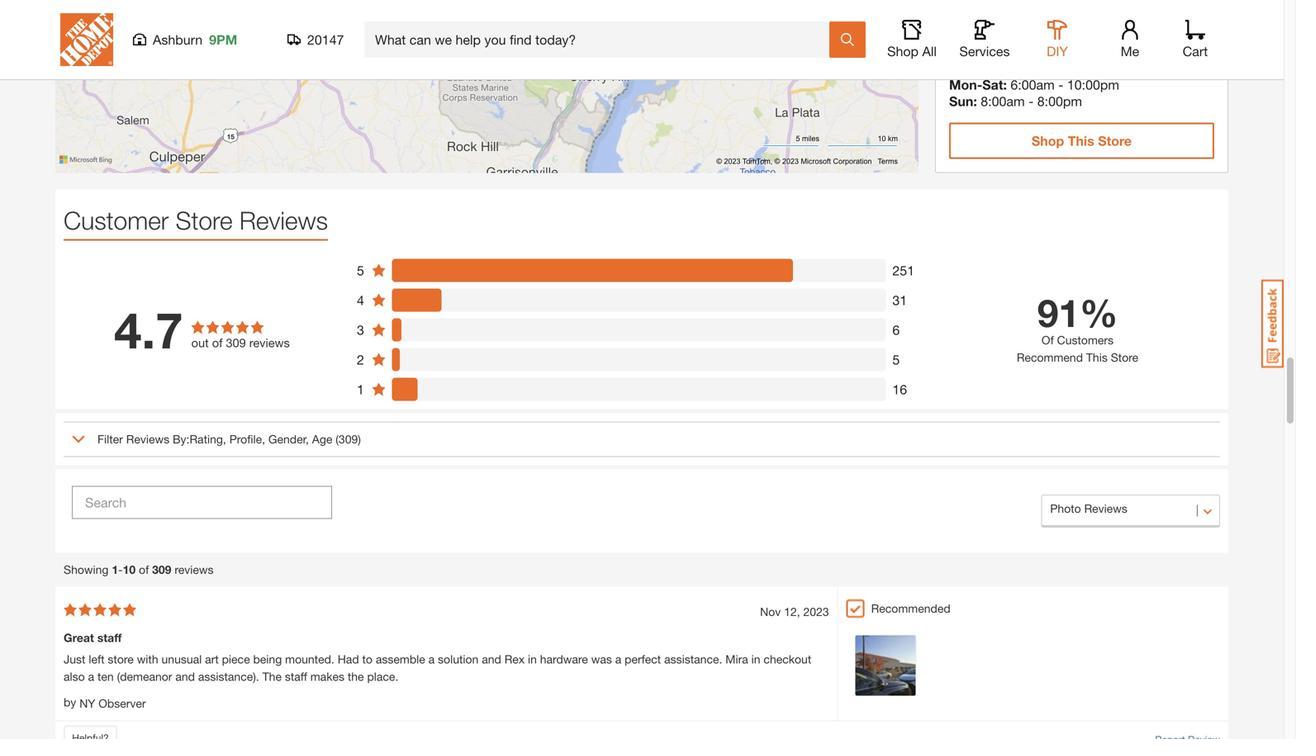 Task type: describe. For each thing, give the bounding box(es) containing it.
1 in from the left
[[528, 653, 537, 666]]

cart link
[[1177, 20, 1213, 59]]

1 horizontal spatial (703)737-
[[1058, 47, 1114, 63]]

was
[[591, 653, 612, 666]]

What can we help you find today? search field
[[375, 22, 829, 57]]

observer
[[99, 697, 146, 710]]

this inside button
[[1068, 133, 1094, 149]]

12,
[[784, 605, 800, 619]]

profile,
[[229, 432, 265, 446]]

by:
[[173, 432, 190, 446]]

with
[[137, 653, 158, 666]]

the
[[348, 670, 364, 684]]

0 horizontal spatial reviews
[[175, 563, 214, 577]]

makes
[[310, 670, 344, 684]]

gender,
[[268, 432, 309, 446]]

3
[[357, 322, 364, 338]]

mon-sat: 6:00am - 10:00pm sun: 8:00am - 8:00pm
[[949, 77, 1119, 109]]

0255
[[1044, 24, 1074, 40]]

this inside '91 % of customers recommend this store'
[[1086, 351, 1108, 364]]

10
[[123, 563, 136, 577]]

2 horizontal spatial a
[[615, 653, 621, 666]]

services
[[959, 43, 1010, 59]]

nov 12, 2023
[[760, 605, 829, 619]]

great staff just left store with unusual art piece being mounted.  had to assemble a solution and rex in hardware was a perfect assistance.    mira in checkout also a ten (demeanor and assistance).   the staff makes the place.
[[64, 631, 811, 684]]

left
[[89, 653, 105, 666]]

shop all button
[[886, 20, 938, 59]]

sun:
[[949, 93, 977, 109]]

4.7 out of 309 reviews
[[114, 300, 290, 359]]

shop all
[[887, 43, 937, 59]]

checkout
[[764, 653, 811, 666]]

6084
[[1114, 47, 1143, 63]]

store inside '91 % of customers recommend this store'
[[1111, 351, 1138, 364]]

solution
[[438, 653, 479, 666]]

of inside 4.7 out of 309 reviews
[[212, 336, 223, 350]]

6:00am
[[1011, 77, 1055, 93]]

desk
[[1021, 47, 1050, 63]]

the home depot logo image
[[60, 13, 113, 66]]

the
[[262, 670, 282, 684]]

shop this store
[[1032, 133, 1132, 149]]

8:00am
[[981, 93, 1025, 109]]

31
[[892, 292, 907, 308]]

terms
[[878, 157, 898, 166]]

sat:
[[982, 77, 1007, 93]]

nov
[[760, 605, 781, 619]]

ny
[[79, 697, 95, 710]]

4
[[357, 292, 364, 308]]

1 horizontal spatial a
[[428, 653, 435, 666]]

feedback link image
[[1261, 279, 1284, 368]]

6
[[892, 322, 900, 338]]

4.7
[[114, 300, 183, 359]]

309 inside 4.7 out of 309 reviews
[[226, 336, 246, 350]]

mira
[[725, 653, 748, 666]]

0 horizontal spatial a
[[88, 670, 94, 684]]

1 vertical spatial 309
[[339, 432, 358, 446]]

diy
[[1047, 43, 1068, 59]]

perfect
[[625, 653, 661, 666]]

0 vertical spatial 5
[[357, 263, 364, 278]]

by ny observer
[[64, 696, 146, 710]]

service
[[973, 47, 1017, 63]]

1 horizontal spatial :
[[1050, 47, 1054, 63]]

by
[[64, 696, 76, 709]]

0 vertical spatial (703)737-
[[988, 24, 1044, 40]]

pro
[[949, 47, 969, 63]]

1 horizontal spatial staff
[[285, 670, 307, 684]]

recommend
[[1017, 351, 1083, 364]]

store : (703)737-0255
[[949, 24, 1074, 40]]

piece
[[222, 653, 250, 666]]

just
[[64, 653, 85, 666]]

also
[[64, 670, 85, 684]]

)
[[358, 432, 361, 446]]

shop for shop all
[[887, 43, 919, 59]]

ashburn
[[153, 32, 203, 47]]

1 horizontal spatial reviews
[[239, 206, 328, 235]]

hardware
[[540, 653, 588, 666]]

2
[[357, 352, 364, 368]]

filter reviews by: rating, profile, gender, age ( 309 )
[[97, 432, 361, 446]]

0 horizontal spatial reviews
[[126, 432, 169, 446]]

0 horizontal spatial of
[[139, 563, 149, 577]]

%
[[1080, 290, 1118, 335]]



Task type: vqa. For each thing, say whether or not it's contained in the screenshot.
feedback.
no



Task type: locate. For each thing, give the bounding box(es) containing it.
1 vertical spatial this
[[1086, 351, 1108, 364]]

reviews right out
[[249, 336, 290, 350]]

shop inside shop all button
[[887, 43, 919, 59]]

this down customers
[[1086, 351, 1108, 364]]

cart
[[1183, 43, 1208, 59]]

a left ten
[[88, 670, 94, 684]]

and left rex
[[482, 653, 501, 666]]

ten
[[97, 670, 114, 684]]

309 right 10
[[152, 563, 171, 577]]

0 horizontal spatial 1
[[112, 563, 118, 577]]

0 vertical spatial shop
[[887, 43, 919, 59]]

1 horizontal spatial 1
[[357, 382, 364, 397]]

0 vertical spatial -
[[1058, 77, 1063, 93]]

1 vertical spatial reviews
[[126, 432, 169, 446]]

of right out
[[212, 336, 223, 350]]

0 vertical spatial this
[[1068, 133, 1094, 149]]

91 % of customers recommend this store
[[1017, 290, 1138, 364]]

reviews
[[239, 206, 328, 235], [126, 432, 169, 446]]

assistance).
[[198, 670, 259, 684]]

had
[[338, 653, 359, 666]]

of
[[212, 336, 223, 350], [139, 563, 149, 577]]

- up 8:00pm
[[1058, 77, 1063, 93]]

reviews right 10
[[175, 563, 214, 577]]

(703)737- up the 10:00pm
[[1058, 47, 1114, 63]]

2 horizontal spatial -
[[1058, 77, 1063, 93]]

5 up 4
[[357, 263, 364, 278]]

and
[[482, 653, 501, 666], [175, 670, 195, 684]]

staff down mounted.
[[285, 670, 307, 684]]

filter
[[97, 432, 123, 446]]

services button
[[958, 20, 1011, 59]]

1
[[357, 382, 364, 397], [112, 563, 118, 577]]

pro service desk : (703)737-6084
[[949, 47, 1143, 63]]

0 vertical spatial of
[[212, 336, 223, 350]]

shop for shop this store
[[1032, 133, 1064, 149]]

309
[[226, 336, 246, 350], [339, 432, 358, 446], [152, 563, 171, 577]]

(703)737-
[[988, 24, 1044, 40], [1058, 47, 1114, 63]]

(demeanor
[[117, 670, 172, 684]]

1 vertical spatial of
[[139, 563, 149, 577]]

unusual
[[161, 653, 202, 666]]

recommended
[[871, 602, 950, 615]]

Search text field
[[72, 486, 332, 519]]

20147 button
[[287, 31, 344, 48]]

2023
[[803, 605, 829, 619]]

terms link
[[878, 156, 898, 167]]

in
[[528, 653, 537, 666], [751, 653, 760, 666]]

in right mira
[[751, 653, 760, 666]]

a right the was
[[615, 653, 621, 666]]

2 vertical spatial -
[[118, 563, 123, 577]]

me button
[[1104, 20, 1156, 59]]

a left the solution
[[428, 653, 435, 666]]

0 vertical spatial reviews
[[239, 206, 328, 235]]

1 vertical spatial shop
[[1032, 133, 1064, 149]]

a
[[428, 653, 435, 666], [615, 653, 621, 666], [88, 670, 94, 684]]

2 in from the left
[[751, 653, 760, 666]]

shop left all
[[887, 43, 919, 59]]

0 vertical spatial 1
[[357, 382, 364, 397]]

ashburn 9pm
[[153, 32, 237, 47]]

staff up store
[[97, 631, 122, 645]]

1 horizontal spatial of
[[212, 336, 223, 350]]

me
[[1121, 43, 1139, 59]]

customers
[[1057, 333, 1114, 347]]

1 down 2
[[357, 382, 364, 397]]

1 horizontal spatial in
[[751, 653, 760, 666]]

shop down 8:00pm
[[1032, 133, 1064, 149]]

and down unusual
[[175, 670, 195, 684]]

this down 8:00pm
[[1068, 133, 1094, 149]]

16
[[892, 382, 907, 397]]

309 right age
[[339, 432, 358, 446]]

251
[[892, 263, 915, 278]]

customer store reviews
[[64, 206, 328, 235]]

- right showing
[[118, 563, 123, 577]]

1 horizontal spatial shop
[[1032, 133, 1064, 149]]

this
[[1068, 133, 1094, 149], [1086, 351, 1108, 364]]

0 horizontal spatial (703)737-
[[988, 24, 1044, 40]]

rex
[[504, 653, 525, 666]]

1 horizontal spatial 309
[[226, 336, 246, 350]]

all
[[922, 43, 937, 59]]

caret image
[[72, 433, 85, 446]]

assistance.
[[664, 653, 722, 666]]

0 horizontal spatial in
[[528, 653, 537, 666]]

to
[[362, 653, 373, 666]]

store
[[108, 653, 134, 666]]

(703)737-0255 link
[[988, 24, 1074, 40]]

2 vertical spatial 309
[[152, 563, 171, 577]]

- down 6:00am
[[1029, 93, 1034, 109]]

great
[[64, 631, 94, 645]]

: up services
[[981, 24, 984, 40]]

rating,
[[190, 432, 226, 446]]

microsoft bing image
[[59, 148, 116, 172]]

0 vertical spatial and
[[482, 653, 501, 666]]

of
[[1042, 333, 1054, 347]]

1 vertical spatial 1
[[112, 563, 118, 577]]

art
[[205, 653, 219, 666]]

mounted.
[[285, 653, 334, 666]]

(703)737- up desk
[[988, 24, 1044, 40]]

9pm
[[209, 32, 237, 47]]

1 horizontal spatial and
[[482, 653, 501, 666]]

1 vertical spatial 5
[[892, 352, 900, 368]]

0 horizontal spatial 309
[[152, 563, 171, 577]]

in right rex
[[528, 653, 537, 666]]

1 horizontal spatial -
[[1029, 93, 1034, 109]]

0 vertical spatial :
[[981, 24, 984, 40]]

1 vertical spatial reviews
[[175, 563, 214, 577]]

mon-
[[949, 77, 982, 93]]

1 vertical spatial staff
[[285, 670, 307, 684]]

of right 10
[[139, 563, 149, 577]]

shop inside shop this store button
[[1032, 133, 1064, 149]]

10:00pm
[[1067, 77, 1119, 93]]

ny observer button
[[79, 695, 146, 712]]

(
[[336, 432, 339, 446]]

(703)737-6084 link
[[1058, 47, 1143, 63]]

1 vertical spatial (703)737-
[[1058, 47, 1114, 63]]

age
[[312, 432, 332, 446]]

20147
[[307, 32, 344, 47]]

1 vertical spatial -
[[1029, 93, 1034, 109]]

:
[[981, 24, 984, 40], [1050, 47, 1054, 63]]

showing
[[64, 563, 109, 577]]

309 right out
[[226, 336, 246, 350]]

91
[[1037, 290, 1080, 335]]

place.
[[367, 670, 398, 684]]

1 left 10
[[112, 563, 118, 577]]

0 vertical spatial 309
[[226, 336, 246, 350]]

store inside button
[[1098, 133, 1132, 149]]

0 horizontal spatial shop
[[887, 43, 919, 59]]

assemble
[[376, 653, 425, 666]]

0 horizontal spatial and
[[175, 670, 195, 684]]

1 horizontal spatial reviews
[[249, 336, 290, 350]]

8:00pm
[[1037, 93, 1082, 109]]

2 horizontal spatial 309
[[339, 432, 358, 446]]

diy button
[[1031, 20, 1084, 59]]

0 vertical spatial staff
[[97, 631, 122, 645]]

5 down 6
[[892, 352, 900, 368]]

0 horizontal spatial -
[[118, 563, 123, 577]]

0 horizontal spatial :
[[981, 24, 984, 40]]

0 vertical spatial reviews
[[249, 336, 290, 350]]

1 horizontal spatial 5
[[892, 352, 900, 368]]

shop this store button
[[949, 123, 1214, 159]]

customer
[[64, 206, 169, 235]]

1 vertical spatial :
[[1050, 47, 1054, 63]]

: down 0255
[[1050, 47, 1054, 63]]

0 horizontal spatial staff
[[97, 631, 122, 645]]

showing 1 - 10 of 309 reviews
[[64, 563, 214, 577]]

reviews inside 4.7 out of 309 reviews
[[249, 336, 290, 350]]

0 horizontal spatial 5
[[357, 263, 364, 278]]

shop
[[887, 43, 919, 59], [1032, 133, 1064, 149]]

1 vertical spatial and
[[175, 670, 195, 684]]

out
[[191, 336, 209, 350]]

being
[[253, 653, 282, 666]]



